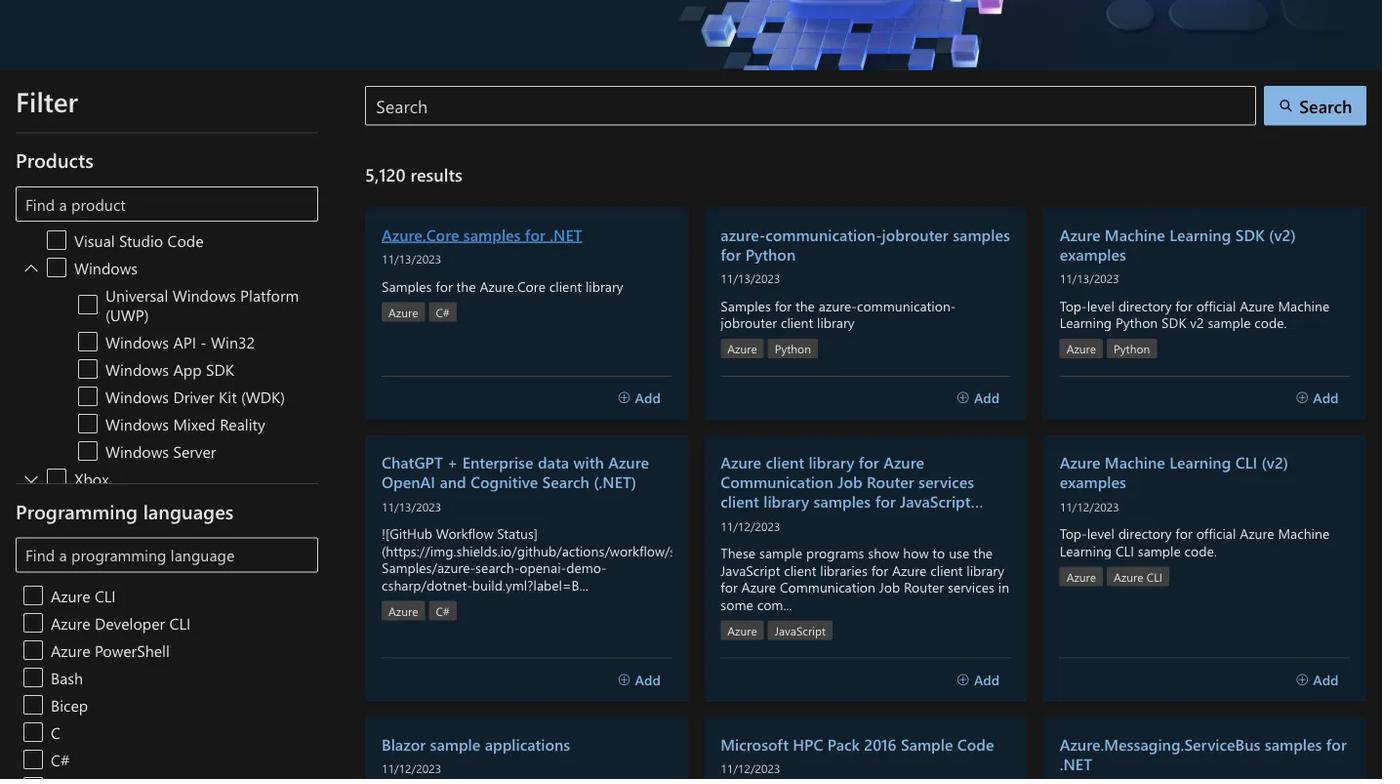 Task type: locate. For each thing, give the bounding box(es) containing it.
0 vertical spatial examples
[[1060, 243, 1127, 264]]

products
[[16, 147, 94, 173]]

for inside top-level directory for official azure machine learning cli sample code.
[[1176, 525, 1193, 543]]

bicep
[[51, 694, 88, 715]]

sdk left v2
[[1162, 314, 1187, 332]]

job down show
[[880, 578, 901, 597]]

services left in
[[948, 578, 995, 597]]

1 top- from the top
[[1060, 297, 1088, 315]]

services
[[919, 471, 975, 492], [948, 578, 995, 597]]

azure cli inside 'programming languages' element
[[51, 585, 116, 606]]

2 horizontal spatial the
[[974, 544, 993, 562]]

windows app sdk
[[105, 359, 234, 380]]

1 horizontal spatial azure.core
[[480, 277, 546, 295]]

sample right v2
[[1209, 314, 1252, 332]]

the inside samples for the azure-communication- jobrouter client library
[[796, 297, 815, 315]]

1 horizontal spatial sdk
[[1162, 314, 1187, 332]]

sample
[[901, 734, 954, 755]]

windows up -
[[173, 285, 236, 306]]

windows down (uwp)
[[105, 332, 169, 353]]

windows api - win32
[[105, 332, 255, 353]]

libraries
[[821, 561, 868, 579]]

1 vertical spatial jobrouter
[[721, 314, 778, 332]]

azure.core down 5,120 results
[[382, 224, 459, 245]]

(beta)
[[721, 511, 763, 532]]

services inside azure client library for azure communication job router services client library samples for javascript (beta)
[[919, 471, 975, 492]]

directory down the azure machine learning cli (v2) examples 11/12/2023
[[1119, 525, 1173, 543]]

services inside these sample programs show how to use the javascript client libraries for azure client library for azure communication job router services in some com...
[[948, 578, 995, 597]]

javascript inside azure client library for azure communication job router services client library samples for javascript (beta)
[[901, 491, 971, 512]]

level inside top-level directory for official azure machine learning cli sample code.
[[1088, 525, 1115, 543]]

javascript
[[901, 491, 971, 512], [721, 561, 781, 579], [775, 623, 826, 639]]

0 vertical spatial samples
[[382, 277, 432, 295]]

for inside azure.messaging.servicebus samples for .net
[[1327, 734, 1348, 755]]

code. right v2
[[1255, 314, 1288, 332]]

communication-
[[766, 224, 883, 245], [857, 297, 957, 315]]

router down how
[[905, 578, 945, 597]]

1 vertical spatial router
[[905, 578, 945, 597]]

job up programs
[[838, 471, 863, 492]]

search button
[[1265, 86, 1367, 126]]

1 examples from the top
[[1060, 243, 1127, 264]]

0 vertical spatial search
[[1300, 94, 1353, 118]]

0 vertical spatial jobrouter
[[883, 224, 949, 245]]

azure cli up 'azure developer cli'
[[51, 585, 116, 606]]

python down samples for the azure-communication- jobrouter client library at top right
[[775, 341, 812, 357]]

sample inside top-level directory for official azure machine learning python sdk v2 sample code.
[[1209, 314, 1252, 332]]

0 vertical spatial directory
[[1119, 297, 1173, 315]]

add for azure client library for azure communication job router services client library samples for javascript (beta)
[[975, 671, 1000, 689]]

0 vertical spatial javascript
[[901, 491, 971, 512]]

cli inside top-level directory for official azure machine learning cli sample code.
[[1116, 542, 1135, 560]]

level down azure machine learning sdk (v2) examples 11/13/2023
[[1088, 297, 1115, 315]]

official inside top-level directory for official azure machine learning cli sample code.
[[1197, 525, 1237, 543]]

client
[[550, 277, 582, 295], [781, 314, 814, 332], [766, 452, 805, 473], [721, 491, 760, 512], [785, 561, 817, 579], [931, 561, 964, 579]]

cli down top-level directory for official azure machine learning cli sample code.
[[1147, 569, 1163, 585]]

jobrouter inside samples for the azure-communication- jobrouter client library
[[721, 314, 778, 332]]

code. inside top-level directory for official azure machine learning python sdk v2 sample code.
[[1255, 314, 1288, 332]]

examples
[[1060, 243, 1127, 264], [1060, 471, 1127, 492]]

2 level from the top
[[1088, 525, 1115, 543]]

1 vertical spatial job
[[880, 578, 901, 597]]

2 directory from the top
[[1119, 525, 1173, 543]]

1 vertical spatial javascript
[[721, 561, 781, 579]]

library
[[586, 277, 624, 295], [817, 314, 855, 332], [809, 452, 855, 473], [764, 491, 810, 512], [967, 561, 1005, 579]]

sample down the azure machine learning cli (v2) examples 11/12/2023
[[1139, 542, 1182, 560]]

1 vertical spatial examples
[[1060, 471, 1127, 492]]

windows up "windows server"
[[105, 414, 169, 435]]

samples
[[382, 277, 432, 295], [721, 297, 771, 315]]

azure cli down top-level directory for official azure machine learning cli sample code.
[[1114, 569, 1163, 585]]

windows inside universal windows platform (uwp)
[[173, 285, 236, 306]]

azure.core samples for .net 11/13/2023
[[382, 224, 583, 267]]

c# down c
[[51, 749, 70, 770]]

5,120
[[365, 163, 406, 187]]

2 vertical spatial c#
[[51, 749, 70, 770]]

level for azure machine learning sdk (v2) examples
[[1088, 297, 1115, 315]]

samples inside azure.messaging.servicebus samples for .net
[[1266, 734, 1323, 755]]

Find a programming language text field
[[16, 538, 318, 573]]

communication- up samples for the azure-communication- jobrouter client library at top right
[[766, 224, 883, 245]]

python up samples for the azure-communication- jobrouter client library at top right
[[746, 243, 796, 264]]

windows down visual
[[74, 257, 138, 278]]

com...
[[758, 596, 793, 614]]

0 vertical spatial .net
[[550, 224, 583, 245]]

sample right blazor
[[430, 734, 481, 755]]

expand xbox image
[[23, 472, 39, 488]]

python left v2
[[1116, 314, 1159, 332]]

0 horizontal spatial azure-
[[721, 224, 766, 245]]

javascript up some
[[721, 561, 781, 579]]

add button for chatgpt + enterprise data with azure openai and cognitive search (.net)
[[608, 665, 672, 696]]

communication- down azure-communication-jobrouter samples for python 11/13/2023
[[857, 297, 957, 315]]

0 horizontal spatial code.
[[1185, 542, 1218, 560]]

1 vertical spatial the
[[796, 297, 815, 315]]

c# down samples for the azure.core client library
[[436, 304, 450, 320]]

0 vertical spatial job
[[838, 471, 863, 492]]

the down azure-communication-jobrouter samples for python 11/13/2023
[[796, 297, 815, 315]]

1 vertical spatial samples
[[721, 297, 771, 315]]

azure.core inside azure.core samples for .net 11/13/2023
[[382, 224, 459, 245]]

(uwp)
[[105, 304, 149, 325]]

directory left v2
[[1119, 297, 1173, 315]]

1 vertical spatial level
[[1088, 525, 1115, 543]]

windows
[[74, 257, 138, 278], [173, 285, 236, 306], [105, 332, 169, 353], [105, 359, 169, 380], [105, 386, 169, 407], [105, 414, 169, 435], [105, 441, 169, 462]]

2016
[[865, 734, 897, 755]]

level
[[1088, 297, 1115, 315], [1088, 525, 1115, 543]]

the right the use
[[974, 544, 993, 562]]

library right to
[[967, 561, 1005, 579]]

code
[[168, 230, 204, 251], [958, 734, 995, 755]]

csharp/dotnet-
[[382, 576, 473, 594]]

windows mixed reality
[[105, 414, 265, 435]]

(v2)
[[1270, 224, 1297, 245], [1262, 452, 1289, 473]]

1 horizontal spatial search
[[1300, 94, 1353, 118]]

1 vertical spatial communication
[[780, 578, 876, 597]]

job inside azure client library for azure communication job router services client library samples for javascript (beta)
[[838, 471, 863, 492]]

status]
[[497, 525, 538, 543]]

directory inside top-level directory for official azure machine learning cli sample code.
[[1119, 525, 1173, 543]]

official for cli
[[1197, 525, 1237, 543]]

2 vertical spatial sdk
[[206, 359, 234, 380]]

services up to
[[919, 471, 975, 492]]

11/12/2023
[[1060, 499, 1120, 514], [721, 518, 781, 534], [382, 761, 442, 777], [721, 761, 781, 777]]

1 vertical spatial directory
[[1119, 525, 1173, 543]]

1 level from the top
[[1088, 297, 1115, 315]]

add button for azure.core samples for .net
[[608, 383, 672, 414]]

c# for azure.core
[[436, 304, 450, 320]]

11/13/2023 inside chatgpt + enterprise data with azure openai and cognitive search (.net) 11/13/2023
[[382, 499, 442, 514]]

javascript inside these sample programs show how to use the javascript client libraries for azure client library for azure communication job router services in some com...
[[721, 561, 781, 579]]

1 directory from the top
[[1119, 297, 1173, 315]]

official down azure machine learning cli (v2) examples link
[[1197, 525, 1237, 543]]

2 top- from the top
[[1060, 525, 1088, 543]]

windows up xbox
[[105, 441, 169, 462]]

sdk up kit
[[206, 359, 234, 380]]

1 official from the top
[[1197, 297, 1237, 315]]

machine
[[1105, 224, 1166, 245], [1279, 297, 1330, 315], [1105, 452, 1166, 473], [1279, 525, 1330, 543]]

0 vertical spatial azure.core
[[382, 224, 459, 245]]

top- inside top-level directory for official azure machine learning python sdk v2 sample code.
[[1060, 297, 1088, 315]]

-
[[201, 332, 207, 353]]

samples/azure-
[[382, 559, 476, 577]]

1 vertical spatial search
[[543, 471, 590, 492]]

programming
[[16, 499, 138, 524]]

communication down programs
[[780, 578, 876, 597]]

router up show
[[867, 471, 915, 492]]

cli up top-level directory for official azure machine learning cli sample code.
[[1236, 452, 1258, 473]]

communication up the '(beta)'
[[721, 471, 834, 492]]

directory for azure machine learning sdk (v2) examples
[[1119, 297, 1173, 315]]

communication- inside samples for the azure-communication- jobrouter client library
[[857, 297, 957, 315]]

0 vertical spatial official
[[1197, 297, 1237, 315]]

0 horizontal spatial sdk
[[206, 359, 234, 380]]

c# inside 'programming languages' element
[[51, 749, 70, 770]]

learning
[[1170, 224, 1232, 245], [1060, 314, 1112, 332], [1170, 452, 1232, 473], [1060, 542, 1112, 560]]

1 vertical spatial official
[[1197, 525, 1237, 543]]

.net inside azure.core samples for .net 11/13/2023
[[550, 224, 583, 245]]

examples inside azure machine learning sdk (v2) examples 11/13/2023
[[1060, 243, 1127, 264]]

javascript down com...
[[775, 623, 826, 639]]

to
[[933, 544, 946, 562]]

cognitive
[[471, 471, 538, 492]]

and
[[440, 471, 467, 492]]

sample right these
[[760, 544, 803, 562]]

0 horizontal spatial job
[[838, 471, 863, 492]]

cli down the azure machine learning cli (v2) examples 11/12/2023
[[1116, 542, 1135, 560]]

azure.messaging.servicebus
[[1060, 734, 1261, 755]]

azure- inside samples for the azure-communication- jobrouter client library
[[819, 297, 857, 315]]

job inside these sample programs show how to use the javascript client libraries for azure client library for azure communication job router services in some com...
[[880, 578, 901, 597]]

5,120 results
[[365, 163, 463, 187]]

1 vertical spatial .net
[[1060, 753, 1093, 774]]

11/12/2023 inside the azure machine learning cli (v2) examples 11/12/2023
[[1060, 499, 1120, 514]]

openai-
[[520, 559, 567, 577]]

level for azure machine learning cli (v2) examples
[[1088, 525, 1115, 543]]

1 vertical spatial services
[[948, 578, 995, 597]]

products element
[[16, 0, 318, 504]]

samples inside samples for the azure-communication- jobrouter client library
[[721, 297, 771, 315]]

library right the '(beta)'
[[764, 491, 810, 512]]

c# for chatgpt
[[436, 603, 450, 619]]

level inside top-level directory for official azure machine learning python sdk v2 sample code.
[[1088, 297, 1115, 315]]

1 horizontal spatial code.
[[1255, 314, 1288, 332]]

search inside chatgpt + enterprise data with azure openai and cognitive search (.net) 11/13/2023
[[543, 471, 590, 492]]

1 vertical spatial top-
[[1060, 525, 1088, 543]]

these
[[721, 544, 756, 562]]

0 horizontal spatial azure.core
[[382, 224, 459, 245]]

router
[[867, 471, 915, 492], [905, 578, 945, 597]]

directory inside top-level directory for official azure machine learning python sdk v2 sample code.
[[1119, 297, 1173, 315]]

0 vertical spatial level
[[1088, 297, 1115, 315]]

11/13/2023
[[382, 251, 442, 267], [721, 271, 781, 286], [1060, 271, 1120, 286], [382, 499, 442, 514]]

platform
[[240, 285, 299, 306]]

0 vertical spatial code
[[168, 230, 204, 251]]

azure cli
[[1114, 569, 1163, 585], [51, 585, 116, 606]]

microsoft hpc pack 2016 sample code 11/12/2023
[[721, 734, 995, 777]]

code down find a product text field
[[168, 230, 204, 251]]

c# down csharp/dotnet-
[[436, 603, 450, 619]]

0 vertical spatial communication-
[[766, 224, 883, 245]]

examples inside the azure machine learning cli (v2) examples 11/12/2023
[[1060, 471, 1127, 492]]

azure-communication-jobrouter samples for python 11/13/2023
[[721, 224, 1011, 286]]

driver
[[173, 386, 215, 407]]

azure.core down azure.core samples for .net 11/13/2023
[[480, 277, 546, 295]]

0 horizontal spatial the
[[457, 277, 476, 295]]

0 vertical spatial communication
[[721, 471, 834, 492]]

1 vertical spatial (v2)
[[1262, 452, 1289, 473]]

0 horizontal spatial samples
[[382, 277, 432, 295]]

.net for azure.messaging.servicebus samples for .net
[[1060, 753, 1093, 774]]

0 vertical spatial sdk
[[1236, 224, 1265, 245]]

official inside top-level directory for official azure machine learning python sdk v2 sample code.
[[1197, 297, 1237, 315]]

1 horizontal spatial azure cli
[[1114, 569, 1163, 585]]

1 horizontal spatial .net
[[1060, 753, 1093, 774]]

0 vertical spatial c#
[[436, 304, 450, 320]]

sdk inside azure machine learning sdk (v2) examples 11/13/2023
[[1236, 224, 1265, 245]]

1 vertical spatial azure-
[[819, 297, 857, 315]]

1 horizontal spatial samples
[[721, 297, 771, 315]]

the
[[457, 277, 476, 295], [796, 297, 815, 315], [974, 544, 993, 562]]

library down azure.core samples for .net link
[[586, 277, 624, 295]]

0 vertical spatial azure-
[[721, 224, 766, 245]]

azure.core
[[382, 224, 459, 245], [480, 277, 546, 295]]

.net
[[550, 224, 583, 245], [1060, 753, 1093, 774]]

azure inside chatgpt + enterprise data with azure openai and cognitive search (.net) 11/13/2023
[[609, 452, 649, 473]]

2 official from the top
[[1197, 525, 1237, 543]]

(v2) for azure machine learning cli (v2) examples
[[1262, 452, 1289, 473]]

windows down the windows app sdk
[[105, 386, 169, 407]]

0 vertical spatial code.
[[1255, 314, 1288, 332]]

windows for windows driver kit (wdk)
[[105, 386, 169, 407]]

level down the azure machine learning cli (v2) examples 11/12/2023
[[1088, 525, 1115, 543]]

add
[[635, 389, 661, 407], [975, 389, 1000, 407], [1314, 389, 1340, 407], [635, 671, 661, 689], [975, 671, 1000, 689], [1314, 671, 1340, 689]]

1 horizontal spatial code
[[958, 734, 995, 755]]

code inside microsoft hpc pack 2016 sample code 11/12/2023
[[958, 734, 995, 755]]

2 vertical spatial the
[[974, 544, 993, 562]]

official down the azure machine learning sdk (v2) examples link
[[1197, 297, 1237, 315]]

1 horizontal spatial jobrouter
[[883, 224, 949, 245]]

0 vertical spatial the
[[457, 277, 476, 295]]

developer
[[95, 612, 165, 633]]

1 vertical spatial sdk
[[1162, 314, 1187, 332]]

0 horizontal spatial code
[[168, 230, 204, 251]]

learning inside top-level directory for official azure machine learning cli sample code.
[[1060, 542, 1112, 560]]

0 vertical spatial router
[[867, 471, 915, 492]]

mixed
[[173, 414, 216, 435]]

sdk up top-level directory for official azure machine learning python sdk v2 sample code.
[[1236, 224, 1265, 245]]

0 horizontal spatial jobrouter
[[721, 314, 778, 332]]

2 examples from the top
[[1060, 471, 1127, 492]]

0 horizontal spatial .net
[[550, 224, 583, 245]]

library down azure-communication-jobrouter samples for python 11/13/2023
[[817, 314, 855, 332]]

(v2) inside azure machine learning sdk (v2) examples 11/13/2023
[[1270, 224, 1297, 245]]

sdk
[[1236, 224, 1265, 245], [1162, 314, 1187, 332], [206, 359, 234, 380]]

top- for azure machine learning cli (v2) examples
[[1060, 525, 1088, 543]]

1 horizontal spatial job
[[880, 578, 901, 597]]

0 vertical spatial top-
[[1060, 297, 1088, 315]]

filter
[[16, 84, 78, 120]]

machine inside top-level directory for official azure machine learning python sdk v2 sample code.
[[1279, 297, 1330, 315]]

python inside azure-communication-jobrouter samples for python 11/13/2023
[[746, 243, 796, 264]]

samples
[[464, 224, 521, 245], [953, 224, 1011, 245], [814, 491, 871, 512], [1266, 734, 1323, 755]]

windows for windows
[[74, 257, 138, 278]]

top- inside top-level directory for official azure machine learning cli sample code.
[[1060, 525, 1088, 543]]

0 vertical spatial (v2)
[[1270, 224, 1297, 245]]

azure- inside azure-communication-jobrouter samples for python 11/13/2023
[[721, 224, 766, 245]]

communication- inside azure-communication-jobrouter samples for python 11/13/2023
[[766, 224, 883, 245]]

1 vertical spatial c#
[[436, 603, 450, 619]]

cli up 'azure developer cli'
[[95, 585, 116, 606]]

windows left app
[[105, 359, 169, 380]]

jobrouter
[[883, 224, 949, 245], [721, 314, 778, 332]]

1 vertical spatial code
[[958, 734, 995, 755]]

top- for azure machine learning sdk (v2) examples
[[1060, 297, 1088, 315]]

0 horizontal spatial azure cli
[[51, 585, 116, 606]]

1 vertical spatial azure cli
[[51, 585, 116, 606]]

0 vertical spatial services
[[919, 471, 975, 492]]

in
[[999, 578, 1010, 597]]

2 horizontal spatial sdk
[[1236, 224, 1265, 245]]

1 horizontal spatial the
[[796, 297, 815, 315]]

azure client library for azure communication job router services client library samples for javascript (beta)
[[721, 452, 975, 532]]

1 horizontal spatial azure-
[[819, 297, 857, 315]]

azure
[[1060, 224, 1101, 245], [1241, 297, 1275, 315], [389, 304, 418, 320], [728, 341, 758, 357], [1067, 341, 1097, 357], [609, 452, 649, 473], [721, 452, 762, 473], [884, 452, 925, 473], [1060, 452, 1101, 473], [1241, 525, 1275, 543], [893, 561, 927, 579], [1067, 569, 1097, 585], [1114, 569, 1144, 585], [742, 578, 777, 597], [51, 585, 90, 606], [389, 603, 418, 619], [51, 612, 90, 633], [728, 623, 758, 639], [51, 640, 90, 661]]

c#
[[436, 304, 450, 320], [436, 603, 450, 619], [51, 749, 70, 770]]

1 vertical spatial communication-
[[857, 297, 957, 315]]

javascript up to
[[901, 491, 971, 512]]

(v2) inside the azure machine learning cli (v2) examples 11/12/2023
[[1262, 452, 1289, 473]]

code. down the azure machine learning cli (v2) examples 11/12/2023
[[1185, 542, 1218, 560]]

the down azure.core samples for .net 11/13/2023
[[457, 277, 476, 295]]

0 horizontal spatial search
[[543, 471, 590, 492]]

code right the sample
[[958, 734, 995, 755]]

jobrouter inside azure-communication-jobrouter samples for python 11/13/2023
[[883, 224, 949, 245]]

1 vertical spatial code.
[[1185, 542, 1218, 560]]

add button
[[608, 383, 672, 414], [947, 383, 1012, 414], [1286, 383, 1351, 414], [608, 665, 672, 696], [947, 665, 1012, 696], [1286, 665, 1351, 696]]

.net inside azure.messaging.servicebus samples for .net
[[1060, 753, 1093, 774]]

windows for windows api - win32
[[105, 332, 169, 353]]

samples for the azure.core client library
[[382, 277, 624, 295]]

learning inside azure machine learning sdk (v2) examples 11/13/2023
[[1170, 224, 1232, 245]]



Task type: describe. For each thing, give the bounding box(es) containing it.
router inside these sample programs show how to use the javascript client libraries for azure client library for azure communication job router services in some com...
[[905, 578, 945, 597]]

applications
[[485, 734, 571, 755]]

hpc
[[793, 734, 824, 755]]

library inside samples for the azure-communication- jobrouter client library
[[817, 314, 855, 332]]

2 vertical spatial javascript
[[775, 623, 826, 639]]

azure developer cli
[[51, 612, 191, 633]]

top-level directory for official azure machine learning cli sample code.
[[1060, 525, 1330, 560]]

search-
[[476, 559, 520, 577]]

for inside top-level directory for official azure machine learning python sdk v2 sample code.
[[1176, 297, 1193, 315]]

add for azure.core samples for .net
[[635, 389, 661, 407]]

server
[[173, 441, 216, 462]]

add button for azure machine learning cli (v2) examples
[[1286, 665, 1351, 696]]

azure machine learning cli (v2) examples link
[[1060, 452, 1351, 492]]

azure inside azure machine learning sdk (v2) examples 11/13/2023
[[1060, 224, 1101, 245]]

(https://img.shields.io/github/actions/workflow/status/azure-
[[382, 542, 752, 560]]

workflow
[[436, 525, 494, 543]]

samples inside azure-communication-jobrouter samples for python 11/13/2023
[[953, 224, 1011, 245]]

add for azure machine learning sdk (v2) examples
[[1314, 389, 1340, 407]]

api
[[173, 332, 196, 353]]

official for sdk
[[1197, 297, 1237, 315]]

11/13/2023 inside azure machine learning sdk (v2) examples 11/13/2023
[[1060, 271, 1120, 286]]

use
[[949, 544, 970, 562]]

sample inside blazor sample applications 11/12/2023
[[430, 734, 481, 755]]

directory for azure machine learning cli (v2) examples
[[1119, 525, 1173, 543]]

blazor sample applications 11/12/2023
[[382, 734, 571, 777]]

azure inside the azure machine learning cli (v2) examples 11/12/2023
[[1060, 452, 1101, 473]]

![github
[[382, 525, 433, 543]]

samples for for
[[721, 297, 771, 315]]

client inside samples for the azure-communication- jobrouter client library
[[781, 314, 814, 332]]

code. inside top-level directory for official azure machine learning cli sample code.
[[1185, 542, 1218, 560]]

powershell
[[95, 640, 170, 661]]

router inside azure client library for azure communication job router services client library samples for javascript (beta)
[[867, 471, 915, 492]]

v2
[[1191, 314, 1205, 332]]

azure.core samples for .net link
[[382, 224, 672, 245]]

library up programs
[[809, 452, 855, 473]]

add for azure-communication-jobrouter samples for python
[[975, 389, 1000, 407]]

sample inside top-level directory for official azure machine learning cli sample code.
[[1139, 542, 1182, 560]]

studio
[[119, 230, 163, 251]]

add button for azure-communication-jobrouter samples for python
[[947, 383, 1012, 414]]

results
[[411, 163, 463, 187]]

azure client library for azure communication job router services client library samples for javascript (beta) link
[[721, 452, 1012, 532]]

sample inside these sample programs show how to use the javascript client libraries for azure client library for azure communication job router services in some com...
[[760, 544, 803, 562]]

for inside samples for the azure-communication- jobrouter client library
[[775, 297, 792, 315]]

windows for windows mixed reality
[[105, 414, 169, 435]]

programming languages element
[[16, 531, 318, 779]]

Search text field
[[365, 86, 1257, 126]]

top-level directory for official azure machine learning python sdk v2 sample code.
[[1060, 297, 1330, 332]]

openai
[[382, 471, 436, 492]]

add for chatgpt + enterprise data with azure openai and cognitive search (.net)
[[635, 671, 661, 689]]

universal
[[105, 285, 168, 306]]

microsoft hpc pack 2016 sample code link
[[721, 734, 1012, 755]]

languages
[[143, 499, 234, 524]]

build.yml?label=b...
[[473, 576, 589, 594]]

communication inside these sample programs show how to use the javascript client libraries for azure client library for azure communication job router services in some com...
[[780, 578, 876, 597]]

search inside button
[[1300, 94, 1353, 118]]

azure.messaging.servicebus samples for .net link
[[1060, 734, 1351, 774]]

11/12/2023 inside blazor sample applications 11/12/2023
[[382, 761, 442, 777]]

show
[[869, 544, 900, 562]]

xbox
[[74, 468, 109, 489]]

learning inside the azure machine learning cli (v2) examples 11/12/2023
[[1170, 452, 1232, 473]]

azure powershell
[[51, 640, 170, 661]]

python inside top-level directory for official azure machine learning python sdk v2 sample code.
[[1116, 314, 1159, 332]]

chatgpt + enterprise data with azure openai and cognitive search (.net) 11/13/2023
[[382, 452, 649, 514]]

![github workflow status] (https://img.shields.io/github/actions/workflow/status/azure- samples/azure-search-openai-demo- csharp/dotnet-build.yml?label=b...
[[382, 525, 752, 594]]

sdk inside products element
[[206, 359, 234, 380]]

visual
[[74, 230, 115, 251]]

+
[[447, 452, 458, 473]]

samples inside azure client library for azure communication job router services client library samples for javascript (beta)
[[814, 491, 871, 512]]

cli right "developer"
[[169, 612, 191, 633]]

for inside azure.core samples for .net 11/13/2023
[[525, 224, 546, 245]]

azure-communication-jobrouter samples for python link
[[721, 224, 1012, 264]]

azure machine learning cli (v2) examples 11/12/2023
[[1060, 452, 1289, 514]]

samples for 11/13/2023
[[382, 277, 432, 295]]

azure machine learning sdk (v2) examples 11/13/2023
[[1060, 224, 1297, 286]]

azure inside top-level directory for official azure machine learning cli sample code.
[[1241, 525, 1275, 543]]

cli inside the azure machine learning cli (v2) examples 11/12/2023
[[1236, 452, 1258, 473]]

communication inside azure client library for azure communication job router services client library samples for javascript (beta)
[[721, 471, 834, 492]]

the inside these sample programs show how to use the javascript client libraries for azure client library for azure communication job router services in some com...
[[974, 544, 993, 562]]

11/13/2023 inside azure.core samples for .net 11/13/2023
[[382, 251, 442, 267]]

chatgpt + enterprise data with azure openai and cognitive search (.net) link
[[382, 452, 672, 492]]

library inside these sample programs show how to use the javascript client libraries for azure client library for azure communication job router services in some com...
[[967, 561, 1005, 579]]

the for for
[[796, 297, 815, 315]]

windows for windows app sdk
[[105, 359, 169, 380]]

windows server
[[105, 441, 216, 462]]

kit
[[219, 386, 237, 407]]

sdk inside top-level directory for official azure machine learning python sdk v2 sample code.
[[1162, 314, 1187, 332]]

(v2) for azure machine learning sdk (v2) examples
[[1270, 224, 1297, 245]]

for inside azure-communication-jobrouter samples for python 11/13/2023
[[721, 243, 742, 264]]

universal windows platform (uwp)
[[105, 285, 299, 325]]

Find a product text field
[[16, 187, 318, 222]]

chatgpt
[[382, 452, 443, 473]]

machine inside azure machine learning sdk (v2) examples 11/13/2023
[[1105, 224, 1166, 245]]

code inside products element
[[168, 230, 204, 251]]

machine inside the azure machine learning cli (v2) examples 11/12/2023
[[1105, 452, 1166, 473]]

collapse windows image
[[23, 261, 39, 277]]

add for azure machine learning cli (v2) examples
[[1314, 671, 1340, 689]]

reality
[[220, 414, 265, 435]]

azure machine learning sdk (v2) examples link
[[1060, 224, 1351, 264]]

some
[[721, 596, 754, 614]]

programming languages
[[16, 499, 234, 524]]

app
[[173, 359, 202, 380]]

c
[[51, 722, 60, 743]]

1 vertical spatial azure.core
[[480, 277, 546, 295]]

enterprise
[[463, 452, 534, 473]]

windows driver kit (wdk)
[[105, 386, 285, 407]]

.net for azure.core samples for .net 11/13/2023
[[550, 224, 583, 245]]

machine inside top-level directory for official azure machine learning cli sample code.
[[1279, 525, 1330, 543]]

how
[[904, 544, 929, 562]]

pack
[[828, 734, 860, 755]]

blazor
[[382, 734, 426, 755]]

samples inside azure.core samples for .net 11/13/2023
[[464, 224, 521, 245]]

examples for azure machine learning cli (v2) examples
[[1060, 471, 1127, 492]]

with
[[574, 452, 604, 473]]

azure inside top-level directory for official azure machine learning python sdk v2 sample code.
[[1241, 297, 1275, 315]]

visual studio code
[[74, 230, 204, 251]]

0 vertical spatial azure cli
[[1114, 569, 1163, 585]]

11/12/2023 inside microsoft hpc pack 2016 sample code 11/12/2023
[[721, 761, 781, 777]]

(wdk)
[[241, 386, 285, 407]]

11/13/2023 inside azure-communication-jobrouter samples for python 11/13/2023
[[721, 271, 781, 286]]

samples for the azure-communication- jobrouter client library
[[721, 297, 957, 332]]

add button for azure machine learning sdk (v2) examples
[[1286, 383, 1351, 414]]

programs
[[807, 544, 865, 562]]

windows for windows server
[[105, 441, 169, 462]]

examples for azure machine learning sdk (v2) examples
[[1060, 243, 1127, 264]]

add button for azure client library for azure communication job router services client library samples for javascript (beta)
[[947, 665, 1012, 696]]

bash
[[51, 667, 83, 688]]

microsoft
[[721, 734, 789, 755]]

demo-
[[567, 559, 607, 577]]

blazor sample applications link
[[382, 734, 672, 755]]

the for 11/13/2023
[[457, 277, 476, 295]]

(.net)
[[594, 471, 637, 492]]

learning inside top-level directory for official azure machine learning python sdk v2 sample code.
[[1060, 314, 1112, 332]]

azure.messaging.servicebus samples for .net
[[1060, 734, 1348, 774]]

data
[[538, 452, 569, 473]]

python down top-level directory for official azure machine learning python sdk v2 sample code.
[[1114, 341, 1151, 357]]

these sample programs show how to use the javascript client libraries for azure client library for azure communication job router services in some com...
[[721, 544, 1010, 614]]



Task type: vqa. For each thing, say whether or not it's contained in the screenshot.


